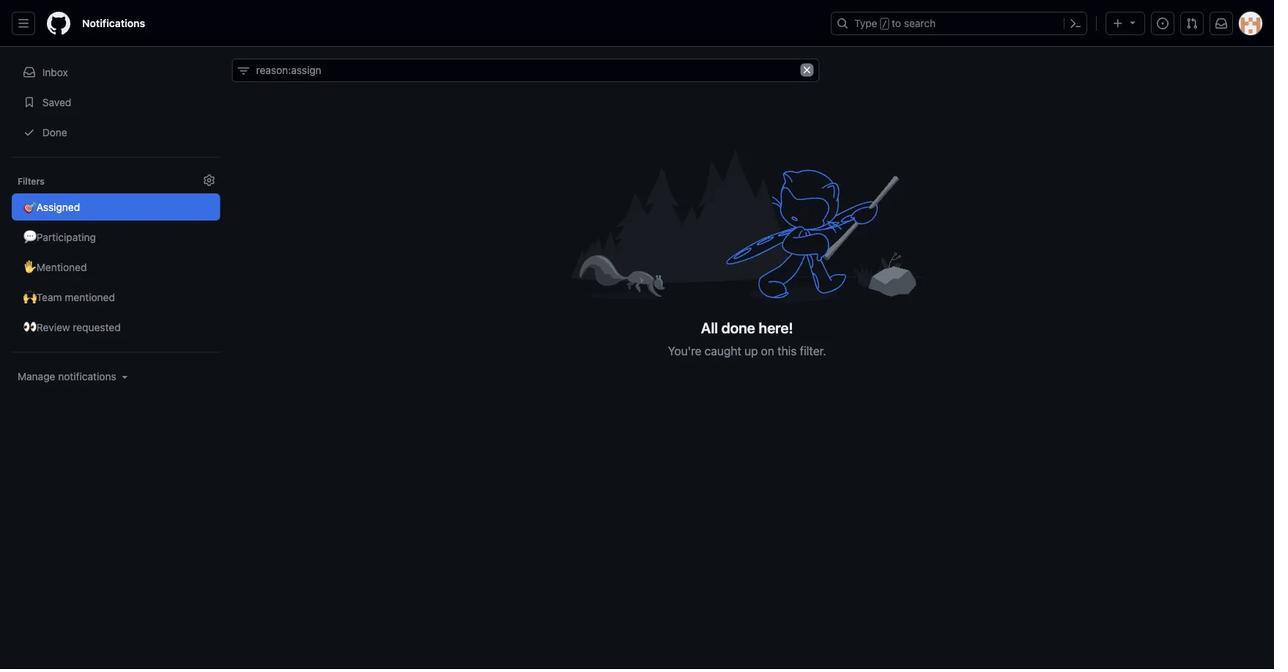 Task type: locate. For each thing, give the bounding box(es) containing it.
manage
[[18, 370, 55, 383]]

👀
[[23, 321, 34, 333]]

assigned
[[36, 201, 80, 213]]

mentioned
[[36, 261, 87, 273]]

notifications element
[[12, 47, 220, 420]]

search
[[904, 17, 936, 29]]

homepage image
[[47, 12, 70, 35]]

🙌
[[23, 291, 34, 303]]

manage notifications
[[18, 370, 116, 383]]

None search field
[[232, 59, 820, 82]]

👀 review requested link
[[12, 314, 220, 341]]

bookmark image
[[23, 96, 35, 108]]

plus image
[[1112, 18, 1124, 29]]

check image
[[23, 126, 35, 138]]

done link
[[12, 119, 220, 146]]

notifications link
[[76, 12, 151, 35]]

inbox
[[42, 66, 68, 78]]

filter image
[[238, 65, 250, 77]]

done
[[722, 319, 756, 336]]

👀 review requested
[[23, 321, 121, 333]]

command palette image
[[1070, 18, 1082, 29]]

all done here! you're caught up on this filter.
[[668, 319, 827, 358]]

✋ mentioned link
[[12, 254, 220, 281]]

triangle down image
[[119, 371, 131, 383]]

🙌 team mentioned link
[[12, 284, 220, 311]]

team
[[36, 291, 62, 303]]

issue opened image
[[1157, 18, 1169, 29]]

filter zero image
[[571, 141, 923, 307]]

to
[[892, 17, 901, 29]]

git pull request image
[[1187, 18, 1198, 29]]

on
[[761, 344, 775, 358]]

caught
[[705, 344, 742, 358]]

inbox image
[[23, 66, 35, 78]]

💬
[[23, 231, 34, 243]]

🎯 assigned link
[[12, 193, 220, 221]]

done
[[40, 126, 67, 138]]

/
[[882, 19, 887, 29]]

requested
[[73, 321, 121, 333]]

you're
[[668, 344, 702, 358]]

clear filters image
[[800, 63, 814, 77]]



Task type: describe. For each thing, give the bounding box(es) containing it.
all
[[701, 319, 718, 336]]

type
[[855, 17, 878, 29]]

manage notifications button
[[18, 369, 131, 384]]

saved link
[[12, 89, 220, 116]]

participating
[[36, 231, 96, 243]]

filter.
[[800, 344, 827, 358]]

notifications image
[[1216, 18, 1228, 29]]

filters
[[18, 176, 45, 186]]

💬 participating
[[23, 231, 96, 243]]

🎯
[[23, 201, 34, 213]]

triangle down image
[[1127, 16, 1139, 28]]

inbox link
[[12, 59, 220, 86]]

✋
[[23, 261, 34, 273]]

🎯 assigned
[[23, 201, 80, 213]]

review
[[36, 321, 70, 333]]

here!
[[759, 319, 793, 336]]

🙌 team mentioned
[[23, 291, 115, 303]]

mentioned
[[65, 291, 115, 303]]

up
[[745, 344, 758, 358]]

💬 participating link
[[12, 224, 220, 251]]

notifications
[[58, 370, 116, 383]]

notifications
[[82, 17, 145, 29]]

Filter notifications text field
[[232, 59, 820, 82]]

saved
[[40, 96, 71, 108]]

customize filters image
[[203, 174, 215, 186]]

type / to search
[[855, 17, 936, 29]]

✋ mentioned
[[23, 261, 87, 273]]

this
[[778, 344, 797, 358]]



Task type: vqa. For each thing, say whether or not it's contained in the screenshot.
Saved on the top of page
yes



